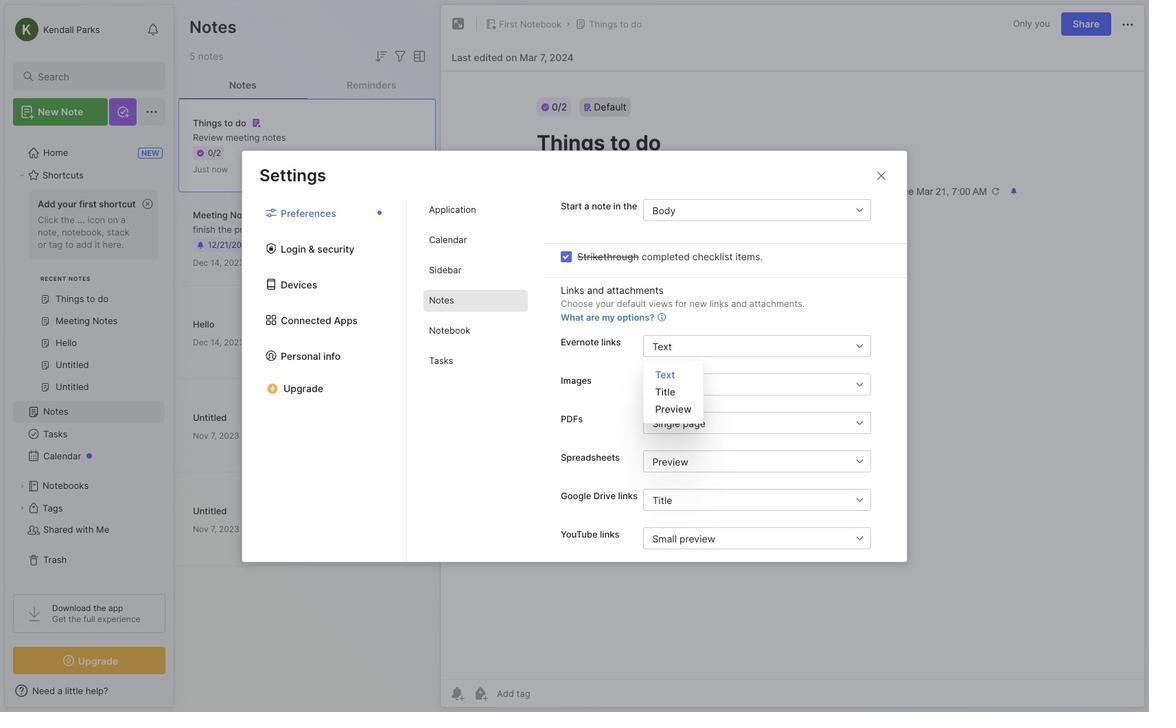 Task type: describe. For each thing, give the bounding box(es) containing it.
views
[[649, 298, 673, 309]]

recent
[[41, 275, 67, 282]]

1 horizontal spatial and
[[732, 298, 748, 309]]

note
[[592, 200, 611, 211]]

first notebook
[[499, 19, 562, 30]]

text link
[[645, 366, 703, 383]]

single page
[[653, 417, 706, 429]]

start a note in the
[[561, 200, 638, 211]]

2 vertical spatial 7,
[[211, 524, 217, 534]]

home
[[43, 147, 68, 158]]

the for click the ...
[[61, 214, 75, 225]]

spreadsheets
[[561, 452, 620, 463]]

are
[[586, 311, 600, 322]]

text for text
[[653, 340, 672, 352]]

1 nov 7, 2023 from the top
[[193, 430, 240, 441]]

new note
[[38, 106, 83, 117]]

shortcuts button
[[13, 164, 165, 186]]

tree inside main element
[[5, 134, 174, 582]]

first
[[499, 19, 518, 30]]

tag
[[49, 239, 63, 250]]

attachments
[[607, 284, 664, 296]]

notes tab
[[424, 290, 528, 312]]

dropdown list menu
[[645, 366, 703, 417]]

Choose default view option for Images field
[[644, 373, 891, 395]]

in
[[614, 200, 621, 211]]

group inside main element
[[13, 186, 165, 407]]

new
[[142, 148, 159, 158]]

only you
[[1014, 18, 1051, 29]]

do inside button
[[632, 19, 642, 30]]

connected
[[281, 314, 332, 326]]

expand note image
[[451, 16, 467, 32]]

body button
[[644, 199, 850, 221]]

icon
[[88, 214, 105, 225]]

0 vertical spatial and
[[588, 284, 605, 296]]

the down 'download'
[[68, 614, 81, 624]]

links right youtube
[[600, 529, 620, 540]]

tasks inside tab
[[429, 355, 454, 366]]

title inside text title preview
[[656, 386, 676, 397]]

links down my at the right of the page
[[602, 336, 621, 347]]

&
[[309, 243, 315, 254]]

tasks inside 'button'
[[43, 429, 68, 440]]

preview button for images
[[644, 373, 850, 395]]

info
[[323, 350, 341, 361]]

last edited on mar 7, 2024
[[452, 51, 574, 63]]

review
[[193, 132, 223, 143]]

none search field inside main element
[[38, 68, 153, 84]]

youtube
[[561, 529, 598, 540]]

tab list for application
[[243, 199, 407, 562]]

things to do button
[[573, 14, 645, 34]]

7, inside note window element
[[540, 51, 547, 63]]

share button
[[1062, 12, 1112, 36]]

calendar for calendar button
[[43, 451, 81, 462]]

things inside things to do button
[[590, 19, 618, 30]]

preferences
[[281, 207, 336, 218]]

security
[[318, 243, 355, 254]]

on inside icon on a note, notebook, stack or tag to add it here.
[[108, 214, 118, 225]]

options?
[[618, 311, 655, 322]]

calendar for tab list containing application
[[429, 234, 467, 245]]

full
[[84, 614, 95, 624]]

text for text title preview
[[656, 369, 676, 380]]

share
[[1074, 18, 1101, 30]]

your for choose
[[596, 298, 615, 309]]

pdfs
[[561, 413, 583, 424]]

click the ...
[[38, 214, 85, 225]]

devices
[[281, 278, 318, 290]]

start
[[561, 200, 582, 211]]

the for finish the presentation give presentation
[[218, 224, 232, 235]]

edited
[[474, 51, 503, 63]]

google
[[561, 490, 592, 501]]

notebook tab
[[424, 320, 528, 342]]

things to do inside button
[[590, 19, 642, 30]]

what are my options?
[[561, 311, 655, 322]]

first notebook button
[[483, 14, 565, 34]]

recent notes
[[41, 275, 91, 282]]

1 14, from the top
[[211, 258, 222, 268]]

download
[[52, 603, 91, 613]]

1 dec 14, 2023 from the top
[[193, 258, 245, 268]]

close image
[[874, 167, 890, 184]]

notebooks
[[43, 480, 89, 491]]

...
[[77, 214, 85, 225]]

preview for spreadsheets
[[653, 455, 689, 467]]

for
[[676, 298, 688, 309]]

tab list containing notes
[[179, 71, 436, 99]]

get
[[52, 614, 66, 624]]

give
[[290, 224, 308, 235]]

default
[[617, 298, 647, 309]]

strikethrough
[[578, 250, 639, 262]]

12/21/2023, 09:00 am
[[208, 240, 295, 250]]

notebook inside tab
[[429, 325, 471, 336]]

add a reminder image
[[449, 686, 466, 702]]

download the app get the full experience
[[52, 603, 141, 624]]

personal info
[[281, 350, 341, 361]]

Note Editor text field
[[441, 71, 1145, 679]]

preview inside dropdown list menu
[[656, 403, 692, 415]]

tab list for start a note in the
[[407, 199, 545, 562]]

personal
[[281, 350, 321, 361]]

2 14, from the top
[[211, 337, 222, 347]]

Choose default view option for Spreadsheets field
[[644, 450, 891, 472]]

notes inside notes link
[[43, 406, 68, 417]]

hello
[[193, 318, 215, 329]]

1 untitled from the top
[[193, 412, 227, 423]]

click
[[38, 214, 58, 225]]

shortcut
[[99, 199, 136, 210]]

links right new
[[710, 298, 729, 309]]

text title preview
[[656, 369, 692, 415]]

what
[[561, 311, 584, 322]]

text button
[[644, 335, 850, 357]]

sidebar tab
[[424, 259, 528, 281]]

links
[[561, 284, 585, 296]]

12/21/2023,
[[208, 240, 254, 250]]

choose
[[561, 298, 594, 309]]

notes up 12/21/2023, 09:00 am at the left top of page
[[230, 210, 256, 221]]

2 nov 7, 2023 from the top
[[193, 524, 240, 534]]

evernote links
[[561, 336, 621, 347]]

5
[[190, 50, 195, 62]]

your for add
[[58, 199, 77, 210]]

shortcuts
[[43, 170, 84, 181]]

upgrade for 'upgrade' popup button in main element
[[78, 655, 118, 667]]

add
[[76, 239, 92, 250]]

connected apps
[[281, 314, 358, 326]]

single
[[653, 417, 681, 429]]

0 vertical spatial a
[[585, 200, 590, 211]]

2 untitled from the top
[[193, 505, 227, 516]]

finish the presentation give presentation
[[193, 224, 363, 235]]

2024
[[550, 51, 574, 63]]

to inside button
[[620, 19, 629, 30]]

notes inside group
[[69, 275, 91, 282]]

now
[[212, 164, 228, 175]]

title button
[[644, 489, 850, 511]]

with
[[76, 524, 94, 535]]

note
[[61, 106, 83, 117]]

1 horizontal spatial to
[[224, 117, 233, 128]]

tags button
[[13, 497, 165, 519]]

expand tags image
[[18, 504, 26, 512]]

tasks tab
[[424, 350, 528, 372]]

0/2
[[208, 148, 221, 158]]

0 horizontal spatial things to do
[[193, 117, 246, 128]]

2 dec from the top
[[193, 337, 208, 347]]

single page button
[[644, 412, 850, 434]]

2 presentation from the left
[[310, 224, 363, 235]]

application
[[429, 204, 476, 215]]



Task type: vqa. For each thing, say whether or not it's contained in the screenshot.
Account Summary
no



Task type: locate. For each thing, give the bounding box(es) containing it.
upgrade button down info
[[259, 377, 390, 399]]

dec 14, 2023
[[193, 258, 245, 268], [193, 337, 245, 347]]

14, down hello
[[211, 337, 222, 347]]

1 horizontal spatial upgrade
[[284, 382, 323, 394]]

expand notebooks image
[[18, 482, 26, 490]]

last
[[452, 51, 472, 63]]

Select323 checkbox
[[561, 251, 572, 262]]

1 vertical spatial upgrade
[[78, 655, 118, 667]]

preview button for spreadsheets
[[644, 450, 850, 472]]

0 vertical spatial upgrade button
[[259, 377, 390, 399]]

1 horizontal spatial your
[[596, 298, 615, 309]]

tags
[[43, 503, 63, 514]]

note window element
[[440, 4, 1146, 708]]

text inside text title preview
[[656, 369, 676, 380]]

your up "click the ..."
[[58, 199, 77, 210]]

the down 'meeting notes'
[[218, 224, 232, 235]]

application tab
[[424, 199, 528, 221]]

first
[[79, 199, 97, 210]]

login & security
[[281, 243, 355, 254]]

notes inside 'notes' button
[[229, 79, 257, 90]]

dec
[[193, 258, 208, 268], [193, 337, 208, 347]]

dec down hello
[[193, 337, 208, 347]]

presentation
[[235, 224, 288, 235], [310, 224, 363, 235]]

0 vertical spatial dec 14, 2023
[[193, 258, 245, 268]]

upgrade inside tab list
[[284, 382, 323, 394]]

presentation up the security
[[310, 224, 363, 235]]

1 vertical spatial dec
[[193, 337, 208, 347]]

0 vertical spatial to
[[620, 19, 629, 30]]

text up title link
[[656, 369, 676, 380]]

group
[[13, 186, 165, 407]]

dec 14, 2023 down 12/21/2023,
[[193, 258, 245, 268]]

0 vertical spatial notebook
[[521, 19, 562, 30]]

the for download the app get the full experience
[[93, 603, 106, 613]]

None search field
[[38, 68, 153, 84]]

0 vertical spatial nov 7, 2023
[[193, 430, 240, 441]]

group containing add your first shortcut
[[13, 186, 165, 407]]

09:00
[[256, 240, 279, 250]]

items.
[[736, 250, 763, 262]]

0 horizontal spatial and
[[588, 284, 605, 296]]

the right in at right top
[[624, 200, 638, 211]]

notes right 'recent'
[[69, 275, 91, 282]]

1 vertical spatial text
[[656, 369, 676, 380]]

0 vertical spatial notes
[[198, 50, 224, 62]]

0 horizontal spatial notebook
[[429, 325, 471, 336]]

the inside group
[[61, 214, 75, 225]]

calendar up sidebar
[[429, 234, 467, 245]]

preview up the single page
[[656, 403, 692, 415]]

1 nov from the top
[[193, 430, 209, 441]]

1 presentation from the left
[[235, 224, 288, 235]]

upgrade down personal
[[284, 382, 323, 394]]

notebook inside 'button'
[[521, 19, 562, 30]]

2 preview button from the top
[[644, 450, 850, 472]]

review meeting notes
[[193, 132, 286, 143]]

1 vertical spatial preview button
[[644, 450, 850, 472]]

1 vertical spatial tasks
[[43, 429, 68, 440]]

2023
[[224, 258, 245, 268], [224, 337, 245, 347], [219, 430, 240, 441], [219, 524, 240, 534]]

preview button down the single page button at the bottom right of the page
[[644, 450, 850, 472]]

page
[[683, 417, 706, 429]]

1 vertical spatial things
[[193, 117, 222, 128]]

0 vertical spatial nov
[[193, 430, 209, 441]]

0 vertical spatial calendar
[[429, 234, 467, 245]]

finish
[[193, 224, 216, 235]]

body
[[653, 204, 676, 216]]

links
[[710, 298, 729, 309], [602, 336, 621, 347], [619, 490, 638, 501], [600, 529, 620, 540]]

preview up preview link
[[653, 379, 689, 390]]

meeting
[[193, 210, 228, 221]]

0 vertical spatial things
[[590, 19, 618, 30]]

calendar up notebooks
[[43, 451, 81, 462]]

tasks button
[[13, 423, 165, 445]]

on inside note window element
[[506, 51, 518, 63]]

1 vertical spatial and
[[732, 298, 748, 309]]

attachments.
[[750, 298, 805, 309]]

notebooks link
[[13, 475, 165, 497]]

tab list
[[179, 71, 436, 99], [243, 199, 407, 562], [407, 199, 545, 562]]

tree containing home
[[5, 134, 174, 582]]

small preview
[[653, 532, 716, 544]]

0 vertical spatial on
[[506, 51, 518, 63]]

2 vertical spatial preview
[[653, 455, 689, 467]]

new
[[690, 298, 708, 309]]

1 vertical spatial 14,
[[211, 337, 222, 347]]

tree
[[5, 134, 174, 582]]

reminders
[[347, 79, 397, 90]]

presentation up 09:00
[[235, 224, 288, 235]]

0 vertical spatial tasks
[[429, 355, 454, 366]]

1 horizontal spatial presentation
[[310, 224, 363, 235]]

1 horizontal spatial tasks
[[429, 355, 454, 366]]

0 horizontal spatial tasks
[[43, 429, 68, 440]]

notes
[[190, 17, 237, 37], [229, 79, 257, 90], [230, 210, 256, 221], [253, 258, 276, 268], [69, 275, 91, 282], [429, 295, 454, 306], [43, 406, 68, 417]]

you
[[1036, 18, 1051, 29]]

tab list containing application
[[407, 199, 545, 562]]

1 horizontal spatial notebook
[[521, 19, 562, 30]]

1 vertical spatial title
[[653, 494, 673, 506]]

1 horizontal spatial on
[[506, 51, 518, 63]]

apps
[[334, 314, 358, 326]]

0 vertical spatial your
[[58, 199, 77, 210]]

0 vertical spatial upgrade
[[284, 382, 323, 394]]

add tag image
[[473, 686, 489, 702]]

title up preview link
[[656, 386, 676, 397]]

calendar inside tab
[[429, 234, 467, 245]]

login
[[281, 243, 306, 254]]

1 preview button from the top
[[644, 373, 850, 395]]

a left the note
[[585, 200, 590, 211]]

0 horizontal spatial your
[[58, 199, 77, 210]]

nov 7, 2023
[[193, 430, 240, 441], [193, 524, 240, 534]]

upgrade
[[284, 382, 323, 394], [78, 655, 118, 667]]

0 horizontal spatial things
[[193, 117, 222, 128]]

1 horizontal spatial things
[[590, 19, 618, 30]]

1 vertical spatial notes
[[263, 132, 286, 143]]

title link
[[645, 383, 703, 400]]

tasks up calendar button
[[43, 429, 68, 440]]

2 dec 14, 2023 from the top
[[193, 337, 245, 347]]

and up choose
[[588, 284, 605, 296]]

1 horizontal spatial upgrade button
[[259, 377, 390, 399]]

7,
[[540, 51, 547, 63], [211, 430, 217, 441], [211, 524, 217, 534]]

2 horizontal spatial to
[[620, 19, 629, 30]]

on
[[506, 51, 518, 63], [108, 214, 118, 225]]

the
[[624, 200, 638, 211], [61, 214, 75, 225], [218, 224, 232, 235], [93, 603, 106, 613], [68, 614, 81, 624]]

title inside button
[[653, 494, 673, 506]]

the up 'full'
[[93, 603, 106, 613]]

1 vertical spatial untitled
[[193, 505, 227, 516]]

to
[[620, 19, 629, 30], [224, 117, 233, 128], [65, 239, 74, 250]]

1 horizontal spatial notes
[[263, 132, 286, 143]]

add
[[38, 199, 55, 210]]

sidebar
[[429, 264, 462, 275]]

title up 'small'
[[653, 494, 673, 506]]

5 notes
[[190, 50, 224, 62]]

your up what are my options?
[[596, 298, 615, 309]]

0 horizontal spatial on
[[108, 214, 118, 225]]

a
[[585, 200, 590, 211], [121, 214, 126, 225]]

1 vertical spatial your
[[596, 298, 615, 309]]

1 vertical spatial nov 7, 2023
[[193, 524, 240, 534]]

main element
[[0, 0, 179, 712]]

experience
[[98, 614, 141, 624]]

0 horizontal spatial a
[[121, 214, 126, 225]]

0 horizontal spatial presentation
[[235, 224, 288, 235]]

preview down single
[[653, 455, 689, 467]]

Start a new note in the body or title. field
[[644, 199, 891, 221]]

upgrade for top 'upgrade' popup button
[[284, 382, 323, 394]]

1 vertical spatial on
[[108, 214, 118, 225]]

1 vertical spatial things to do
[[193, 117, 246, 128]]

notes inside notes tab
[[429, 295, 454, 306]]

tab list containing preferences
[[243, 199, 407, 562]]

Choose default view option for Google Drive links field
[[644, 489, 891, 511]]

a inside icon on a note, notebook, stack or tag to add it here.
[[121, 214, 126, 225]]

notes right meeting on the top left of page
[[263, 132, 286, 143]]

1 vertical spatial notebook
[[429, 325, 471, 336]]

0 vertical spatial preview
[[653, 379, 689, 390]]

upgrade down 'full'
[[78, 655, 118, 667]]

1 horizontal spatial things to do
[[590, 19, 642, 30]]

0 vertical spatial preview button
[[644, 373, 850, 395]]

drive
[[594, 490, 616, 501]]

dec 14, 2023 down hello
[[193, 337, 245, 347]]

to inside icon on a note, notebook, stack or tag to add it here.
[[65, 239, 74, 250]]

text inside button
[[653, 340, 672, 352]]

Choose default view option for PDFs field
[[644, 412, 891, 434]]

Search text field
[[38, 70, 153, 83]]

upgrade button
[[259, 377, 390, 399], [13, 647, 166, 675]]

Choose default view option for Evernote links field
[[644, 335, 891, 357]]

new
[[38, 106, 59, 117]]

1 vertical spatial nov
[[193, 524, 209, 534]]

a up stack
[[121, 214, 126, 225]]

shared with me link
[[13, 519, 165, 541]]

1 vertical spatial do
[[235, 117, 246, 128]]

1 vertical spatial upgrade button
[[13, 647, 166, 675]]

notebook
[[521, 19, 562, 30], [429, 325, 471, 336]]

notes up 5 notes
[[190, 17, 237, 37]]

on up stack
[[108, 214, 118, 225]]

0 horizontal spatial to
[[65, 239, 74, 250]]

notebook right first
[[521, 19, 562, 30]]

checklist
[[693, 250, 733, 262]]

notebook down notes tab
[[429, 325, 471, 336]]

calendar tab
[[424, 229, 528, 251]]

0 vertical spatial things to do
[[590, 19, 642, 30]]

am
[[282, 240, 295, 250]]

Choose default view option for YouTube links field
[[644, 527, 891, 549]]

0 horizontal spatial upgrade
[[78, 655, 118, 667]]

shared with me
[[43, 524, 109, 535]]

1 horizontal spatial a
[[585, 200, 590, 211]]

1 vertical spatial 7,
[[211, 430, 217, 441]]

my
[[602, 311, 615, 322]]

0 horizontal spatial calendar
[[43, 451, 81, 462]]

0 vertical spatial do
[[632, 19, 642, 30]]

upgrade inside main element
[[78, 655, 118, 667]]

notes up meeting on the top left of page
[[229, 79, 257, 90]]

on left mar
[[506, 51, 518, 63]]

0 horizontal spatial upgrade button
[[13, 647, 166, 675]]

1 vertical spatial preview
[[656, 403, 692, 415]]

evernote
[[561, 336, 599, 347]]

notes
[[198, 50, 224, 62], [263, 132, 286, 143]]

2 nov from the top
[[193, 524, 209, 534]]

preview button down the text button
[[644, 373, 850, 395]]

0 vertical spatial 7,
[[540, 51, 547, 63]]

0 vertical spatial untitled
[[193, 412, 227, 423]]

preview for images
[[653, 379, 689, 390]]

the left ...
[[61, 214, 75, 225]]

just
[[193, 164, 210, 175]]

only
[[1014, 18, 1033, 29]]

completed
[[642, 250, 690, 262]]

0 vertical spatial text
[[653, 340, 672, 352]]

1 vertical spatial calendar
[[43, 451, 81, 462]]

1 horizontal spatial calendar
[[429, 234, 467, 245]]

notes down 09:00
[[253, 258, 276, 268]]

notebook,
[[62, 227, 104, 238]]

things
[[590, 19, 618, 30], [193, 117, 222, 128]]

text up text link
[[653, 340, 672, 352]]

upgrade button down 'full'
[[13, 647, 166, 675]]

upgrade button inside main element
[[13, 647, 166, 675]]

0 horizontal spatial notes
[[198, 50, 224, 62]]

your inside main element
[[58, 199, 77, 210]]

0 horizontal spatial do
[[235, 117, 246, 128]]

notes button
[[179, 71, 307, 99]]

1 vertical spatial a
[[121, 214, 126, 225]]

dec down finish
[[193, 258, 208, 268]]

here.
[[103, 239, 124, 250]]

1 vertical spatial to
[[224, 117, 233, 128]]

notes down sidebar
[[429, 295, 454, 306]]

reminders button
[[307, 71, 436, 99]]

0 vertical spatial dec
[[193, 258, 208, 268]]

notes link
[[13, 401, 165, 423]]

mar
[[520, 51, 538, 63]]

tasks down notebook tab
[[429, 355, 454, 366]]

me
[[96, 524, 109, 535]]

add your first shortcut
[[38, 199, 136, 210]]

meeting notes
[[193, 210, 256, 221]]

1 vertical spatial dec 14, 2023
[[193, 337, 245, 347]]

0 vertical spatial title
[[656, 386, 676, 397]]

calendar inside button
[[43, 451, 81, 462]]

notes up 'tasks' 'button'
[[43, 406, 68, 417]]

1 dec from the top
[[193, 258, 208, 268]]

app
[[108, 603, 123, 613]]

notes right 5
[[198, 50, 224, 62]]

1 horizontal spatial do
[[632, 19, 642, 30]]

0 vertical spatial 14,
[[211, 258, 222, 268]]

and left attachments.
[[732, 298, 748, 309]]

links right drive
[[619, 490, 638, 501]]

2 vertical spatial to
[[65, 239, 74, 250]]

14, down 12/21/2023,
[[211, 258, 222, 268]]



